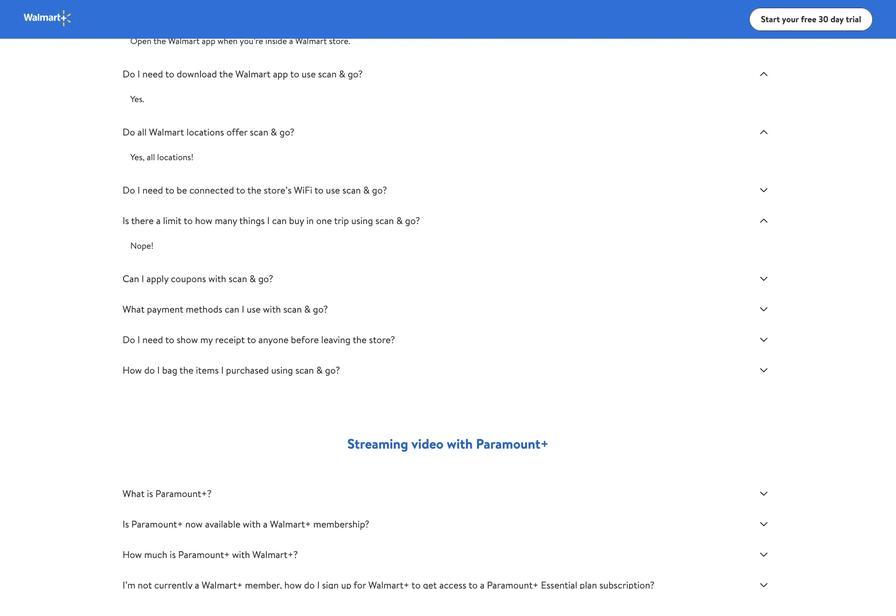 Task type: vqa. For each thing, say whether or not it's contained in the screenshot.
CUTLERY inside the $ 2 78 11.6 ¢/ea Way to Celebrate Multicolor Rainbow Glitter Plastic Disposable Cutlery Set 24 Ct. All Occasion
no



Task type: locate. For each thing, give the bounding box(es) containing it.
coupons
[[171, 272, 206, 285]]

a left limit on the left top of page
[[156, 214, 161, 227]]

do i need to be connected to the store's wifi to use scan & go? image
[[758, 185, 770, 196]]

using down 'anyone'
[[271, 364, 293, 377]]

2 vertical spatial paramount+
[[178, 548, 230, 562]]

0 vertical spatial is
[[123, 214, 129, 227]]

do
[[123, 67, 135, 80], [123, 125, 135, 139], [123, 184, 135, 197], [123, 333, 135, 346]]

1 is from the top
[[123, 214, 129, 227]]

start your free 30 day trial
[[761, 13, 861, 25]]

all right yes,
[[147, 151, 155, 163]]

1 horizontal spatial use
[[302, 67, 316, 80]]

2 vertical spatial need
[[142, 333, 163, 346]]

need
[[142, 67, 163, 80], [142, 184, 163, 197], [142, 333, 163, 346]]

need up yes.
[[142, 67, 163, 80]]

0 vertical spatial all
[[137, 125, 147, 139]]

before
[[291, 333, 319, 346]]

4 do from the top
[[123, 333, 135, 346]]

what
[[123, 303, 145, 316], [123, 487, 145, 501]]

1 horizontal spatial using
[[351, 214, 373, 227]]

is for is paramount+ now available with a walmart+ membership?
[[123, 518, 129, 531]]

0 vertical spatial what
[[123, 303, 145, 316]]

paramount+
[[476, 435, 549, 454], [131, 518, 183, 531], [178, 548, 230, 562]]

1 vertical spatial all
[[147, 151, 155, 163]]

what is paramount+? image
[[758, 488, 770, 500]]

can
[[272, 214, 287, 227], [225, 303, 239, 316]]

how much is paramount+ with walmart+?
[[123, 548, 298, 562]]

items
[[196, 364, 219, 377]]

0 vertical spatial can
[[272, 214, 287, 227]]

0 horizontal spatial can
[[225, 303, 239, 316]]

1 vertical spatial what
[[123, 487, 145, 501]]

scan down store.
[[318, 67, 337, 80]]

is left paramount+?
[[147, 487, 153, 501]]

i
[[137, 67, 140, 80], [137, 184, 140, 197], [267, 214, 270, 227], [142, 272, 144, 285], [242, 303, 244, 316], [137, 333, 140, 346], [157, 364, 160, 377], [221, 364, 224, 377]]

can right methods
[[225, 303, 239, 316]]

1 vertical spatial is
[[123, 518, 129, 531]]

i'm not currently a walmart+ member, how do i sign up for walmart+ to get access to a paramount+ essential plan subscription? image
[[758, 580, 770, 590]]

with
[[208, 272, 226, 285], [263, 303, 281, 316], [447, 435, 473, 454], [243, 518, 261, 531], [232, 548, 250, 562]]

0 horizontal spatial is
[[147, 487, 153, 501]]

scan up trip
[[342, 184, 361, 197]]

what for what payment methods can i use with scan & go?
[[123, 303, 145, 316]]

walmart+?
[[252, 548, 298, 562]]

1 vertical spatial a
[[156, 214, 161, 227]]

1 horizontal spatial is
[[170, 548, 176, 562]]

0 vertical spatial need
[[142, 67, 163, 80]]

use
[[302, 67, 316, 80], [326, 184, 340, 197], [247, 303, 261, 316]]

a right inside
[[289, 35, 293, 47]]

0 horizontal spatial a
[[156, 214, 161, 227]]

app left when
[[202, 35, 215, 47]]

need left be
[[142, 184, 163, 197]]

walmart+
[[270, 518, 311, 531]]

one
[[316, 214, 332, 227]]

there
[[131, 214, 154, 227]]

with right coupons
[[208, 272, 226, 285]]

do for do all walmart locations offer scan & go?
[[123, 125, 135, 139]]

a
[[289, 35, 293, 47], [156, 214, 161, 227], [263, 518, 268, 531]]

is paramount+ now available with a walmart+ membership? image
[[758, 519, 770, 531]]

paramount+ for is
[[178, 548, 230, 562]]

with for walmart+?
[[232, 548, 250, 562]]

0 vertical spatial a
[[289, 35, 293, 47]]

methods
[[186, 303, 222, 316]]

can i apply coupons with scan & go?
[[123, 272, 273, 285]]

to
[[165, 67, 174, 80], [290, 67, 299, 80], [165, 184, 174, 197], [236, 184, 245, 197], [315, 184, 324, 197], [184, 214, 193, 227], [165, 333, 174, 346], [247, 333, 256, 346]]

do all walmart locations offer scan & go?
[[123, 125, 295, 139]]

2 how from the top
[[123, 548, 142, 562]]

leaving
[[321, 333, 351, 346]]

available
[[205, 518, 241, 531]]

1 vertical spatial is
[[170, 548, 176, 562]]

0 vertical spatial use
[[302, 67, 316, 80]]

1 vertical spatial need
[[142, 184, 163, 197]]

is
[[147, 487, 153, 501], [170, 548, 176, 562]]

your
[[782, 13, 799, 25]]

apply
[[146, 272, 169, 285]]

2 is from the top
[[123, 518, 129, 531]]

offer
[[226, 125, 248, 139]]

all
[[137, 125, 147, 139], [147, 151, 155, 163]]

2 horizontal spatial use
[[326, 184, 340, 197]]

what is paramount+?
[[123, 487, 212, 501]]

can i apply coupons with scan & go? image
[[758, 273, 770, 285]]

1 what from the top
[[123, 303, 145, 316]]

app
[[202, 35, 215, 47], [273, 67, 288, 80]]

all up yes,
[[137, 125, 147, 139]]

go?
[[348, 67, 363, 80], [280, 125, 295, 139], [372, 184, 387, 197], [405, 214, 420, 227], [258, 272, 273, 285], [313, 303, 328, 316], [325, 364, 340, 377]]

using right trip
[[351, 214, 373, 227]]

all for do
[[137, 125, 147, 139]]

what for what is paramount+?
[[123, 487, 145, 501]]

1 horizontal spatial a
[[263, 518, 268, 531]]

2 what from the top
[[123, 487, 145, 501]]

3 need from the top
[[142, 333, 163, 346]]

trial
[[846, 13, 861, 25]]

is right much
[[170, 548, 176, 562]]

0 vertical spatial app
[[202, 35, 215, 47]]

much
[[144, 548, 167, 562]]

video
[[412, 435, 444, 454]]

1 vertical spatial using
[[271, 364, 293, 377]]

inside
[[265, 35, 287, 47]]

how
[[123, 364, 142, 377], [123, 548, 142, 562]]

&
[[339, 67, 346, 80], [271, 125, 277, 139], [363, 184, 370, 197], [396, 214, 403, 227], [250, 272, 256, 285], [304, 303, 311, 316], [316, 364, 323, 377]]

many
[[215, 214, 237, 227]]

1 vertical spatial app
[[273, 67, 288, 80]]

yes.
[[130, 93, 144, 105]]

start your free 30 day trial button
[[750, 8, 873, 31]]

2 need from the top
[[142, 184, 163, 197]]

paramount+ for with
[[476, 435, 549, 454]]

2 vertical spatial use
[[247, 303, 261, 316]]

2 do from the top
[[123, 125, 135, 139]]

1 need from the top
[[142, 67, 163, 80]]

scan
[[318, 67, 337, 80], [250, 125, 268, 139], [342, 184, 361, 197], [376, 214, 394, 227], [229, 272, 247, 285], [283, 303, 302, 316], [295, 364, 314, 377]]

0 horizontal spatial using
[[271, 364, 293, 377]]

when
[[218, 35, 238, 47]]

do for do i need to show my receipt to anyone before leaving the store?
[[123, 333, 135, 346]]

can left buy at the left top of the page
[[272, 214, 287, 227]]

0 vertical spatial paramount+
[[476, 435, 549, 454]]

1 do from the top
[[123, 67, 135, 80]]

can
[[123, 272, 139, 285]]

1 how from the top
[[123, 364, 142, 377]]

what payment methods can i use with scan & go? image
[[758, 304, 770, 315]]

how for how much is paramount+ with walmart+?
[[123, 548, 142, 562]]

paramount+?
[[155, 487, 212, 501]]

with right available
[[243, 518, 261, 531]]

1 vertical spatial how
[[123, 548, 142, 562]]

how do i bag the items i purchased using scan & go? image
[[758, 365, 770, 376]]

membership?
[[313, 518, 370, 531]]

do for do i need to be connected to the store's wifi to use scan & go?
[[123, 184, 135, 197]]

1 vertical spatial use
[[326, 184, 340, 197]]

nope!
[[130, 240, 154, 252]]

1 vertical spatial can
[[225, 303, 239, 316]]

do i need to show my receipt to anyone before leaving the store?
[[123, 333, 395, 346]]

need up do
[[142, 333, 163, 346]]

using
[[351, 214, 373, 227], [271, 364, 293, 377]]

how left do
[[123, 364, 142, 377]]

how left much
[[123, 548, 142, 562]]

things
[[239, 214, 265, 227]]

streaming video with paramount+
[[348, 435, 549, 454]]

with down is paramount+ now available with a walmart+ membership?
[[232, 548, 250, 562]]

is
[[123, 214, 129, 227], [123, 518, 129, 531]]

0 vertical spatial how
[[123, 364, 142, 377]]

the
[[153, 35, 166, 47], [219, 67, 233, 80], [248, 184, 262, 197], [353, 333, 367, 346], [180, 364, 194, 377]]

how
[[195, 214, 213, 227]]

w+ image
[[23, 9, 72, 27]]

app down inside
[[273, 67, 288, 80]]

3 do from the top
[[123, 184, 135, 197]]

my
[[200, 333, 213, 346]]

walmart
[[168, 35, 200, 47], [295, 35, 327, 47], [236, 67, 271, 80], [149, 125, 184, 139]]

a left 'walmart+'
[[263, 518, 268, 531]]



Task type: describe. For each thing, give the bounding box(es) containing it.
streaming
[[348, 435, 408, 454]]

with right video
[[447, 435, 473, 454]]

connected
[[189, 184, 234, 197]]

0 horizontal spatial app
[[202, 35, 215, 47]]

trip
[[334, 214, 349, 227]]

the left store?
[[353, 333, 367, 346]]

scan right trip
[[376, 214, 394, 227]]

all for yes,
[[147, 151, 155, 163]]

is there a limit to how many things i can buy in one trip using scan & go?
[[123, 214, 420, 227]]

do for do i need to download the walmart app to use scan & go?
[[123, 67, 135, 80]]

do i need to be connected to the store's wifi to use scan & go?
[[123, 184, 387, 197]]

now
[[185, 518, 203, 531]]

day
[[831, 13, 844, 25]]

1 vertical spatial paramount+
[[131, 518, 183, 531]]

need for download
[[142, 67, 163, 80]]

download
[[177, 67, 217, 80]]

locations
[[187, 125, 224, 139]]

you're
[[240, 35, 263, 47]]

how for how do i bag the items i purchased using scan & go?
[[123, 364, 142, 377]]

purchased
[[226, 364, 269, 377]]

2 horizontal spatial a
[[289, 35, 293, 47]]

locations!
[[157, 151, 194, 163]]

wifi
[[294, 184, 312, 197]]

1 horizontal spatial app
[[273, 67, 288, 80]]

walmart up yes, all locations!
[[149, 125, 184, 139]]

in
[[306, 214, 314, 227]]

anyone
[[259, 333, 289, 346]]

the right download
[[219, 67, 233, 80]]

do i need to download the walmart app to use scan & go?
[[123, 67, 363, 80]]

scan down before
[[295, 364, 314, 377]]

yes,
[[130, 151, 145, 163]]

the left store's
[[248, 184, 262, 197]]

store.
[[329, 35, 350, 47]]

scan up before
[[283, 303, 302, 316]]

payment
[[147, 303, 183, 316]]

walmart down you're
[[236, 67, 271, 80]]

the right "open"
[[153, 35, 166, 47]]

0 vertical spatial using
[[351, 214, 373, 227]]

0 vertical spatial is
[[147, 487, 153, 501]]

how do i bag the items i purchased using scan & go?
[[123, 364, 340, 377]]

bag
[[162, 364, 177, 377]]

30
[[819, 13, 829, 25]]

with for a
[[243, 518, 261, 531]]

the right 'bag'
[[180, 364, 194, 377]]

2 vertical spatial a
[[263, 518, 268, 531]]

free
[[801, 13, 817, 25]]

is there a limit to how many things i can buy in one trip using scan & go? image
[[758, 215, 770, 227]]

limit
[[163, 214, 182, 227]]

do i need to download the walmart app to use scan & go? image
[[758, 68, 770, 80]]

buy
[[289, 214, 304, 227]]

scan up what payment methods can i use with scan & go?
[[229, 272, 247, 285]]

with up 'anyone'
[[263, 303, 281, 316]]

open the walmart app when you're inside a walmart store.
[[130, 35, 350, 47]]

store's
[[264, 184, 292, 197]]

walmart up download
[[168, 35, 200, 47]]

scan right offer
[[250, 125, 268, 139]]

be
[[177, 184, 187, 197]]

yes, all locations!
[[130, 151, 194, 163]]

receipt
[[215, 333, 245, 346]]

is paramount+ now available with a walmart+ membership?
[[123, 518, 370, 531]]

do
[[144, 364, 155, 377]]

need for show
[[142, 333, 163, 346]]

is for is there a limit to how many things i can buy in one trip using scan & go?
[[123, 214, 129, 227]]

what payment methods can i use with scan & go?
[[123, 303, 328, 316]]

0 horizontal spatial use
[[247, 303, 261, 316]]

show
[[177, 333, 198, 346]]

do i need to show my receipt to anyone before leaving the store? image
[[758, 334, 770, 346]]

1 horizontal spatial can
[[272, 214, 287, 227]]

start
[[761, 13, 780, 25]]

how do i get started with scan & go? image
[[758, 10, 770, 22]]

store?
[[369, 333, 395, 346]]

open
[[130, 35, 151, 47]]

how much is paramount+ with walmart+? image
[[758, 549, 770, 561]]

walmart left store.
[[295, 35, 327, 47]]

with for scan
[[208, 272, 226, 285]]

need for be
[[142, 184, 163, 197]]

do all walmart locations offer scan & go? image
[[758, 126, 770, 138]]



